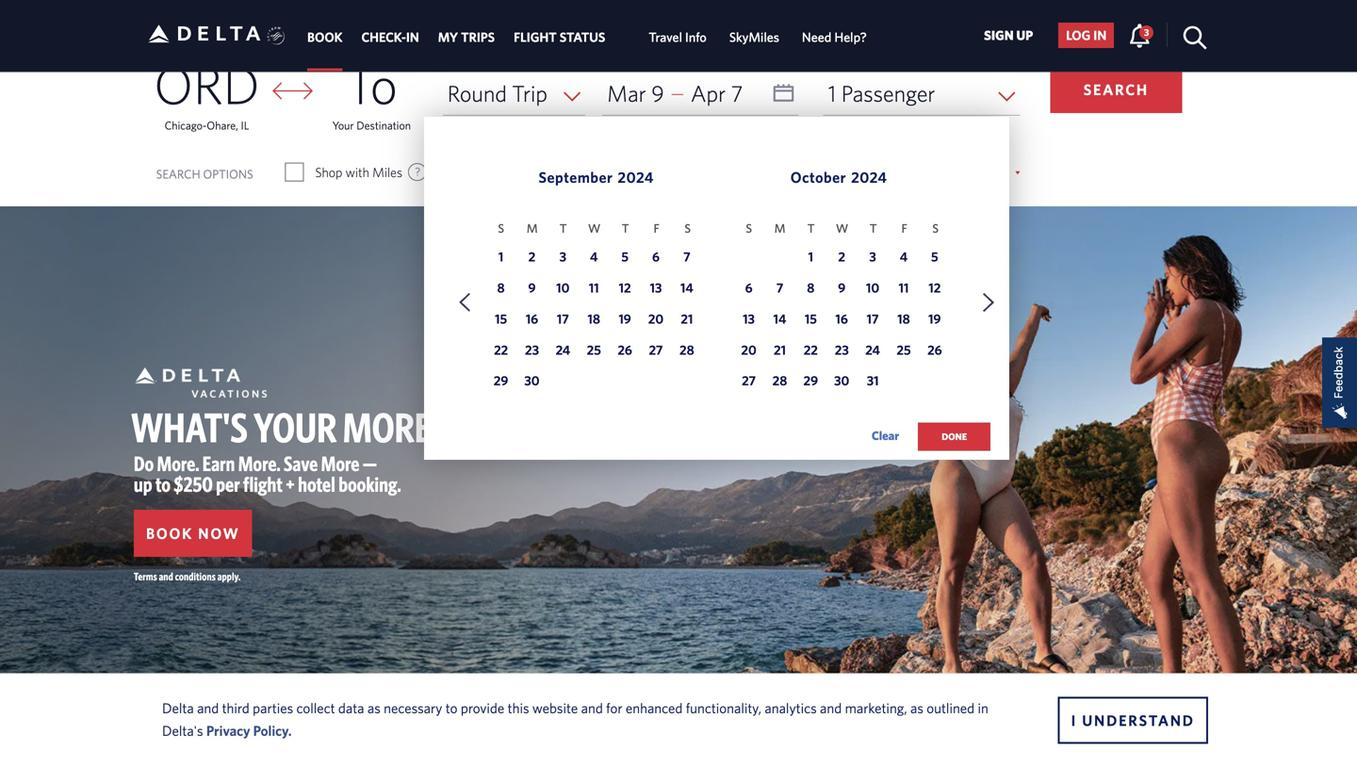Task type: locate. For each thing, give the bounding box(es) containing it.
1 horizontal spatial 26 link
[[923, 340, 947, 364]]

17
[[557, 311, 569, 327], [867, 311, 879, 327]]

2024 left "dates"
[[618, 168, 654, 186]]

2 26 from the left
[[928, 342, 942, 358]]

0 horizontal spatial 12 link
[[613, 278, 637, 302]]

1 vertical spatial 28 link
[[768, 371, 792, 395]]

1 horizontal spatial 15
[[805, 311, 817, 327]]

1 5 from the left
[[622, 249, 629, 265]]

0 vertical spatial in
[[1094, 27, 1107, 43]]

30 link up the '24?
[[520, 371, 544, 395]]

more
[[321, 452, 360, 476]]

search down 'log in' button
[[1084, 81, 1149, 98]]

1 horizontal spatial as
[[911, 700, 924, 716]]

0 horizontal spatial 29 link
[[489, 371, 513, 395]]

1 horizontal spatial 1
[[809, 249, 814, 265]]

0 horizontal spatial 18 link
[[582, 309, 606, 333]]

in
[[406, 29, 419, 45], [438, 403, 470, 451]]

10 for 1st 10 link from the right
[[866, 280, 880, 296]]

2 29 link from the left
[[799, 371, 823, 395]]

27 for bottom 27 link
[[742, 373, 756, 389]]

0 horizontal spatial 3 link
[[551, 247, 575, 271]]

1 horizontal spatial 14 link
[[768, 309, 792, 333]]

2 24 from the left
[[866, 342, 880, 358]]

w down september 2024 on the left of the page
[[588, 221, 601, 235]]

1 vertical spatial 7 link
[[768, 278, 792, 302]]

3 down october 2024
[[870, 249, 877, 265]]

4 link for october 2024
[[892, 247, 916, 271]]

w for october
[[836, 221, 849, 235]]

0 horizontal spatial book
[[146, 525, 193, 542]]

1 vertical spatial 20
[[741, 342, 757, 358]]

30 for first 30 link from the left
[[524, 373, 540, 389]]

0 horizontal spatial 23 link
[[520, 340, 544, 364]]

understand
[[1082, 712, 1195, 729]]

2 10 link from the left
[[861, 278, 885, 302]]

30 link left 31 link
[[830, 371, 854, 395]]

0 vertical spatial book
[[307, 29, 343, 45]]

ohare,
[[207, 119, 238, 132]]

f for september 2024
[[654, 221, 660, 235]]

0 vertical spatial 14
[[681, 280, 694, 296]]

do
[[134, 452, 154, 476]]

in left my
[[406, 29, 419, 45]]

16
[[526, 311, 538, 327], [836, 311, 848, 327]]

0 horizontal spatial 24
[[556, 342, 570, 358]]

29
[[494, 373, 508, 389], [804, 373, 818, 389]]

2 17 from the left
[[867, 311, 879, 327]]

14 for the bottommost 14 link
[[774, 311, 787, 327]]

1 for 1 link related to september
[[499, 249, 504, 265]]

0 horizontal spatial 23
[[525, 342, 539, 358]]

2 25 from the left
[[897, 342, 911, 358]]

check-in
[[362, 29, 419, 45]]

0 horizontal spatial 2
[[529, 249, 536, 265]]

1 horizontal spatial 9 link
[[830, 278, 854, 302]]

delta's
[[162, 723, 203, 739]]

30 up the '24?
[[524, 373, 540, 389]]

0 horizontal spatial 4 link
[[582, 247, 606, 271]]

2 horizontal spatial 3 link
[[1129, 22, 1154, 47]]

3 down september
[[560, 249, 567, 265]]

1 horizontal spatial 9
[[651, 80, 664, 107]]

0 horizontal spatial 29
[[494, 373, 508, 389]]

more. left +
[[238, 452, 281, 476]]

1 25 from the left
[[587, 342, 601, 358]]

14 for the topmost 14 link
[[681, 280, 694, 296]]

0 horizontal spatial 2024
[[618, 168, 654, 186]]

0 horizontal spatial 4
[[590, 249, 598, 265]]

1 horizontal spatial 28
[[773, 373, 787, 389]]

delta vacations logo image
[[135, 367, 267, 398]]

2024
[[618, 168, 654, 186], [851, 168, 888, 186]]

2 vertical spatial 7
[[777, 280, 784, 296]]

1 vertical spatial 13
[[743, 311, 755, 327]]

t down october 2024
[[870, 221, 877, 235]]

policy.
[[253, 723, 292, 739]]

in right the log
[[1094, 27, 1107, 43]]

20 for the leftmost 20 link
[[648, 311, 664, 327]]

search down chicago-
[[156, 167, 200, 181]]

1 17 from the left
[[557, 311, 569, 327]]

2 link down refundable fares
[[520, 247, 544, 271]]

1 15 from the left
[[495, 311, 507, 327]]

1 4 link from the left
[[582, 247, 606, 271]]

0 horizontal spatial 14
[[681, 280, 694, 296]]

more. right do
[[157, 452, 199, 476]]

1 for 1 passenger
[[828, 80, 836, 107]]

1 m from the left
[[527, 221, 538, 235]]

22
[[494, 342, 508, 358], [804, 342, 818, 358]]

my
[[652, 165, 670, 180]]

w
[[588, 221, 601, 235], [836, 221, 849, 235]]

2 f from the left
[[902, 221, 908, 235]]

data
[[338, 700, 364, 716]]

5
[[622, 249, 629, 265], [931, 249, 939, 265]]

1 24 from the left
[[556, 342, 570, 358]]

2 2024 from the left
[[851, 168, 888, 186]]

2024 right october
[[851, 168, 888, 186]]

2 down october 2024
[[838, 249, 846, 265]]

1 horizontal spatial 7 link
[[768, 278, 792, 302]]

book right skyteam image
[[307, 29, 343, 45]]

1 link down refundable
[[489, 247, 513, 271]]

3 link down september
[[551, 247, 575, 271]]

privacy policy.
[[206, 723, 292, 739]]

0 horizontal spatial 2 link
[[520, 247, 544, 271]]

2 link
[[520, 247, 544, 271], [830, 247, 854, 271]]

1 horizontal spatial 2024
[[851, 168, 888, 186]]

in right outlined
[[978, 700, 989, 716]]

to for necessary
[[446, 700, 458, 716]]

2024 for october 2024
[[851, 168, 888, 186]]

privacy policy. link
[[206, 723, 292, 739]]

2 2 link from the left
[[830, 247, 854, 271]]

29 left 31
[[804, 373, 818, 389]]

2 more. from the left
[[238, 452, 281, 476]]

1 more. from the left
[[157, 452, 199, 476]]

w down october 2024
[[836, 221, 849, 235]]

travel info link
[[649, 20, 707, 54]]

0 horizontal spatial 12
[[619, 280, 631, 296]]

1 horizontal spatial 20 link
[[737, 340, 761, 364]]

9
[[651, 80, 664, 107], [528, 280, 536, 296], [838, 280, 846, 296]]

2 link for october
[[830, 247, 854, 271]]

0 horizontal spatial in
[[978, 700, 989, 716]]

2 down refundable fares
[[529, 249, 536, 265]]

18 link
[[582, 309, 606, 333], [892, 309, 916, 333]]

10
[[556, 280, 570, 296], [866, 280, 880, 296]]

14 link
[[675, 278, 699, 302], [768, 309, 792, 333]]

1 8 from the left
[[497, 280, 505, 296]]

1 2 from the left
[[529, 249, 536, 265]]

2 5 from the left
[[931, 249, 939, 265]]

0 horizontal spatial 19
[[619, 311, 631, 327]]

29 up the '24?
[[494, 373, 508, 389]]

27
[[649, 342, 663, 358], [742, 373, 756, 389]]

0 horizontal spatial 18
[[588, 311, 600, 327]]

1 horizontal spatial 16
[[836, 311, 848, 327]]

4 link
[[582, 247, 606, 271], [892, 247, 916, 271]]

0 vertical spatial 27 link
[[644, 340, 668, 364]]

0 horizontal spatial search
[[156, 167, 200, 181]]

1 26 from the left
[[618, 342, 632, 358]]

15 link
[[489, 309, 513, 333], [799, 309, 823, 333]]

0 horizontal spatial 22
[[494, 342, 508, 358]]

check-in link
[[362, 20, 419, 54]]

2 18 from the left
[[898, 311, 910, 327]]

2 30 link from the left
[[830, 371, 854, 395]]

1 horizontal spatial 19 link
[[923, 309, 947, 333]]

2 15 from the left
[[805, 311, 817, 327]]

25 for 2nd 25 link
[[897, 342, 911, 358]]

2 23 link from the left
[[830, 340, 854, 364]]

book now
[[146, 525, 240, 542]]

what's your more in '24? link
[[131, 403, 537, 451]]

to right the up
[[156, 472, 171, 496]]

1 22 from the left
[[494, 342, 508, 358]]

1 horizontal spatial in
[[1094, 27, 1107, 43]]

6 for the topmost 6 link
[[652, 249, 660, 265]]

6 for bottom 6 link
[[745, 280, 753, 296]]

2 1 link from the left
[[799, 247, 823, 271]]

0 horizontal spatial to
[[156, 472, 171, 496]]

4 for october 2024
[[900, 249, 908, 265]]

s
[[498, 221, 504, 235], [685, 221, 691, 235], [746, 221, 752, 235], [933, 221, 939, 235]]

outlined
[[927, 700, 975, 716]]

search button
[[1050, 66, 1182, 113]]

2 m from the left
[[775, 221, 786, 235]]

1 horizontal spatial 25
[[897, 342, 911, 358]]

0 horizontal spatial 27
[[649, 342, 663, 358]]

2 15 link from the left
[[799, 309, 823, 333]]

None text field
[[603, 72, 799, 115]]

1 horizontal spatial 24
[[866, 342, 880, 358]]

book up terms and conditions apply. at the left of the page
[[146, 525, 193, 542]]

1 t from the left
[[560, 221, 567, 235]]

1 horizontal spatial 6
[[745, 280, 753, 296]]

3 right 'log in'
[[1144, 27, 1149, 38]]

t down october
[[808, 221, 815, 235]]

+
[[286, 472, 295, 496]]

1 link down october
[[799, 247, 823, 271]]

2 2 from the left
[[838, 249, 846, 265]]

3
[[1144, 27, 1149, 38], [560, 249, 567, 265], [870, 249, 877, 265]]

none text field inside book "tab panel"
[[603, 72, 799, 115]]

skymiles link
[[729, 20, 780, 54]]

0 horizontal spatial 16
[[526, 311, 538, 327]]

0 horizontal spatial m
[[527, 221, 538, 235]]

0 horizontal spatial 1 link
[[489, 247, 513, 271]]

0 horizontal spatial 17 link
[[551, 309, 575, 333]]

7 link
[[675, 247, 699, 271], [768, 278, 792, 302]]

30
[[524, 373, 540, 389], [834, 373, 850, 389]]

and
[[159, 570, 173, 583], [197, 700, 219, 716], [581, 700, 603, 716], [820, 700, 842, 716]]

2 16 link from the left
[[830, 309, 854, 333]]

to inside do more. earn more. save more — up to $250 per flight + hotel booking.
[[156, 472, 171, 496]]

need
[[802, 29, 832, 45]]

1 2024 from the left
[[618, 168, 654, 186]]

0 horizontal spatial 5 link
[[613, 247, 637, 271]]

2 30 from the left
[[834, 373, 850, 389]]

parties
[[253, 700, 293, 716]]

13 link
[[644, 278, 668, 302], [737, 309, 761, 333]]

30 left 31
[[834, 373, 850, 389]]

1 18 from the left
[[588, 311, 600, 327]]

necessary
[[384, 700, 442, 716]]

done button
[[918, 423, 991, 451]]

1 29 from the left
[[494, 373, 508, 389]]

0 horizontal spatial 28
[[680, 342, 694, 358]]

8 link
[[489, 278, 513, 302], [799, 278, 823, 302]]

17 for second 17 link
[[867, 311, 879, 327]]

0 horizontal spatial 22 link
[[489, 340, 513, 364]]

18
[[588, 311, 600, 327], [898, 311, 910, 327]]

28
[[680, 342, 694, 358], [773, 373, 787, 389]]

0 vertical spatial 21 link
[[675, 309, 699, 333]]

1 horizontal spatial w
[[836, 221, 849, 235]]

5 for october 2024
[[931, 249, 939, 265]]

1 horizontal spatial 4 link
[[892, 247, 916, 271]]

1 2 link from the left
[[520, 247, 544, 271]]

as left outlined
[[911, 700, 924, 716]]

3 link down october 2024
[[861, 247, 885, 271]]

search inside 'search' button
[[1084, 81, 1149, 98]]

book link
[[307, 20, 343, 54]]

up
[[134, 472, 152, 496]]

2 12 from the left
[[929, 280, 941, 296]]

1 horizontal spatial 3
[[870, 249, 877, 265]]

29 for second '29' link from the left
[[804, 373, 818, 389]]

2 w from the left
[[836, 221, 849, 235]]

1 23 from the left
[[525, 342, 539, 358]]

25 for second 25 link from the right
[[587, 342, 601, 358]]

t down september
[[560, 221, 567, 235]]

search
[[1084, 81, 1149, 98], [156, 167, 200, 181]]

to left "provide"
[[446, 700, 458, 716]]

3 for september 2024
[[560, 249, 567, 265]]

search for search options
[[156, 167, 200, 181]]

for
[[606, 700, 623, 716]]

0 horizontal spatial 17
[[557, 311, 569, 327]]

0 vertical spatial 28
[[680, 342, 694, 358]]

0 horizontal spatial 11 link
[[582, 278, 606, 302]]

sign
[[984, 27, 1014, 43]]

18 for 2nd "18" link from left
[[898, 311, 910, 327]]

3 link right 'log in'
[[1129, 22, 1154, 47]]

1 horizontal spatial 8
[[807, 280, 815, 296]]

1 horizontal spatial 26
[[928, 342, 942, 358]]

1 horizontal spatial 5 link
[[923, 247, 947, 271]]

1 horizontal spatial 17
[[867, 311, 879, 327]]

w for september
[[588, 221, 601, 235]]

My dates are flexible checkbox
[[623, 163, 640, 182]]

log
[[1066, 27, 1091, 43]]

1 12 link from the left
[[613, 278, 637, 302]]

1 vertical spatial 7
[[684, 249, 691, 265]]

1 horizontal spatial 13
[[743, 311, 755, 327]]

1 horizontal spatial 21
[[774, 342, 786, 358]]

1 horizontal spatial 12
[[929, 280, 941, 296]]

30 for second 30 link from left
[[834, 373, 850, 389]]

5 link
[[613, 247, 637, 271], [923, 247, 947, 271]]

1 horizontal spatial 30 link
[[830, 371, 854, 395]]

2 10 from the left
[[866, 280, 880, 296]]

in inside 'link'
[[406, 29, 419, 45]]

1 w from the left
[[588, 221, 601, 235]]

24 link
[[551, 340, 575, 364], [861, 340, 885, 364]]

1 10 from the left
[[556, 280, 570, 296]]

per
[[216, 472, 240, 496]]

29 for 1st '29' link from the left
[[494, 373, 508, 389]]

1 down october
[[809, 249, 814, 265]]

0 horizontal spatial 5
[[622, 249, 629, 265]]

12 link
[[613, 278, 637, 302], [923, 278, 947, 302]]

book inside book now 'link'
[[146, 525, 193, 542]]

book inside tab list
[[307, 29, 343, 45]]

skyteam image
[[267, 6, 285, 65]]

0 vertical spatial 14 link
[[675, 278, 699, 302]]

1 11 link from the left
[[582, 278, 606, 302]]

1 vertical spatial search
[[156, 167, 200, 181]]

Shop with Miles checkbox
[[286, 163, 303, 182]]

1 horizontal spatial 2 link
[[830, 247, 854, 271]]

6
[[652, 249, 660, 265], [745, 280, 753, 296]]

0 horizontal spatial 7 link
[[675, 247, 699, 271]]

2 22 from the left
[[804, 342, 818, 358]]

1 4 from the left
[[590, 249, 598, 265]]

september 2024
[[539, 168, 654, 186]]

6 link
[[644, 247, 668, 271], [737, 278, 761, 302]]

1 12 from the left
[[619, 280, 631, 296]]

book for book
[[307, 29, 343, 45]]

in left the '24?
[[438, 403, 470, 451]]

options
[[203, 167, 253, 181]]

2 4 link from the left
[[892, 247, 916, 271]]

dates
[[673, 165, 703, 180]]

1 16 from the left
[[526, 311, 538, 327]]

log in
[[1066, 27, 1107, 43]]

t down the my dates are flexible checkbox at the top left of page
[[622, 221, 629, 235]]

10 for first 10 link from the left
[[556, 280, 570, 296]]

destination
[[357, 119, 411, 132]]

1 5 link from the left
[[613, 247, 637, 271]]

1 left passenger
[[828, 80, 836, 107]]

0 vertical spatial search
[[1084, 81, 1149, 98]]

2 5 link from the left
[[923, 247, 947, 271]]

22 link
[[489, 340, 513, 364], [799, 340, 823, 364]]

1 horizontal spatial 10 link
[[861, 278, 885, 302]]

1 inside field
[[828, 80, 836, 107]]

1 Passenger field
[[824, 72, 1020, 115]]

1 down refundable
[[499, 249, 504, 265]]

4 t from the left
[[870, 221, 877, 235]]

collect
[[296, 700, 335, 716]]

0 horizontal spatial 20 link
[[644, 309, 668, 333]]

1 1 link from the left
[[489, 247, 513, 271]]

as right data
[[368, 700, 381, 716]]

flight status
[[514, 29, 606, 45]]

2 s from the left
[[685, 221, 691, 235]]

0 horizontal spatial 30
[[524, 373, 540, 389]]

3 t from the left
[[808, 221, 815, 235]]

0 horizontal spatial 6 link
[[644, 247, 668, 271]]

i understand button
[[1058, 697, 1208, 744]]

1 horizontal spatial 13 link
[[737, 309, 761, 333]]

2 4 from the left
[[900, 249, 908, 265]]

3 link for september 2024
[[551, 247, 575, 271]]

tab list
[[298, 0, 878, 71]]

1 10 link from the left
[[551, 278, 575, 302]]

29 link
[[489, 371, 513, 395], [799, 371, 823, 395]]

29 link up the '24?
[[489, 371, 513, 395]]

2 link down october 2024
[[830, 247, 854, 271]]

1 horizontal spatial more.
[[238, 452, 281, 476]]

2 12 link from the left
[[923, 278, 947, 302]]

in inside delta and third parties collect data as necessary to provide this website and for enhanced functionality, analytics and marketing, as outlined in delta's
[[978, 700, 989, 716]]

1
[[828, 80, 836, 107], [499, 249, 504, 265], [809, 249, 814, 265]]

f
[[654, 221, 660, 235], [902, 221, 908, 235]]

1 vertical spatial 27 link
[[737, 371, 761, 395]]

24
[[556, 342, 570, 358], [866, 342, 880, 358]]

29 link left 31 link
[[799, 371, 823, 395]]

1 30 from the left
[[524, 373, 540, 389]]

1 horizontal spatial 3 link
[[861, 247, 885, 271]]

0 horizontal spatial 21 link
[[675, 309, 699, 333]]

search for search
[[1084, 81, 1149, 98]]

1 link for october
[[799, 247, 823, 271]]

2 as from the left
[[911, 700, 924, 716]]

terms and conditions apply.
[[134, 570, 241, 583]]

and left third
[[197, 700, 219, 716]]

1 horizontal spatial m
[[775, 221, 786, 235]]

1 horizontal spatial in
[[438, 403, 470, 451]]

0 vertical spatial 7 link
[[675, 247, 699, 271]]

3 s from the left
[[746, 221, 752, 235]]

1 vertical spatial 21 link
[[768, 340, 792, 364]]

0 horizontal spatial 15 link
[[489, 309, 513, 333]]

26
[[618, 342, 632, 358], [928, 342, 942, 358]]

2 29 from the left
[[804, 373, 818, 389]]

0 horizontal spatial w
[[588, 221, 601, 235]]

1 16 link from the left
[[520, 309, 544, 333]]

m for september
[[527, 221, 538, 235]]

21 for topmost "21" link
[[681, 311, 693, 327]]

mar 9
[[607, 80, 664, 107]]

to inside delta and third parties collect data as necessary to provide this website and for enhanced functionality, analytics and marketing, as outlined in delta's
[[446, 700, 458, 716]]

1 f from the left
[[654, 221, 660, 235]]

1 19 link from the left
[[613, 309, 637, 333]]

0 horizontal spatial 1
[[499, 249, 504, 265]]

1 horizontal spatial search
[[1084, 81, 1149, 98]]

1 horizontal spatial 20
[[741, 342, 757, 358]]

1 for 1 link associated with october
[[809, 249, 814, 265]]

analytics
[[765, 700, 817, 716]]



Task type: describe. For each thing, give the bounding box(es) containing it.
2 9 link from the left
[[830, 278, 854, 302]]

2 for october
[[838, 249, 846, 265]]

your
[[254, 403, 337, 451]]

2 horizontal spatial 9
[[838, 280, 846, 296]]

2 11 from the left
[[899, 280, 909, 296]]

your
[[332, 119, 354, 132]]

4 link for september 2024
[[582, 247, 606, 271]]

2 8 from the left
[[807, 280, 815, 296]]

2 8 link from the left
[[799, 278, 823, 302]]

2 16 from the left
[[836, 311, 848, 327]]

20 for bottom 20 link
[[741, 342, 757, 358]]

—
[[363, 452, 377, 476]]

sign up
[[984, 27, 1033, 43]]

passenger
[[842, 80, 936, 107]]

31 link
[[861, 371, 885, 395]]

1 as from the left
[[368, 700, 381, 716]]

do more. earn more. save more — up to $250 per flight + hotel booking.
[[134, 452, 401, 496]]

1 vertical spatial 20 link
[[737, 340, 761, 364]]

1 15 link from the left
[[489, 309, 513, 333]]

are
[[706, 165, 723, 180]]

7 for left 7 link
[[684, 249, 691, 265]]

skymiles
[[729, 29, 780, 45]]

trips
[[461, 29, 495, 45]]

delta and third parties collect data as necessary to provide this website and for enhanced functionality, analytics and marketing, as outlined in delta's
[[162, 700, 989, 739]]

flight status link
[[514, 20, 606, 54]]

1 vertical spatial 6 link
[[737, 278, 761, 302]]

log in button
[[1059, 22, 1114, 48]]

clear button
[[872, 421, 899, 450]]

1 25 link from the left
[[582, 340, 606, 364]]

3 link for october 2024
[[861, 247, 885, 271]]

help?
[[835, 29, 867, 45]]

f for october 2024
[[902, 221, 908, 235]]

5 for september 2024
[[622, 249, 629, 265]]

2 19 from the left
[[929, 311, 941, 327]]

shop with miles
[[315, 165, 403, 180]]

need help? link
[[802, 20, 867, 54]]

1 vertical spatial 14 link
[[768, 309, 792, 333]]

miles
[[372, 165, 403, 180]]

apr
[[691, 80, 726, 107]]

flexible
[[726, 165, 764, 180]]

1 vertical spatial 28
[[773, 373, 787, 389]]

mar
[[607, 80, 646, 107]]

delta air lines image
[[148, 4, 261, 63]]

chicago-
[[165, 119, 207, 132]]

2 link for september
[[520, 247, 544, 271]]

7 for 7 link to the right
[[777, 280, 784, 296]]

need help?
[[802, 29, 867, 45]]

15 for first 15 link
[[495, 311, 507, 327]]

booking.
[[339, 472, 401, 496]]

Round Trip field
[[443, 72, 586, 115]]

more
[[343, 403, 432, 451]]

'24?
[[476, 403, 537, 451]]

done
[[942, 431, 967, 442]]

1 link for september
[[489, 247, 513, 271]]

october 2024
[[791, 168, 888, 186]]

0 horizontal spatial 13 link
[[644, 278, 668, 302]]

1 22 link from the left
[[489, 340, 513, 364]]

1 11 from the left
[[589, 280, 599, 296]]

and right terms
[[159, 570, 173, 583]]

2 19 link from the left
[[923, 309, 947, 333]]

1 30 link from the left
[[520, 371, 544, 395]]

website
[[533, 700, 578, 716]]

apr 7
[[691, 80, 743, 107]]

my trips link
[[438, 20, 495, 54]]

provide
[[461, 700, 505, 716]]

1 horizontal spatial 28 link
[[768, 371, 792, 395]]

refundable fares
[[483, 165, 575, 180]]

to for up
[[156, 472, 171, 496]]

round trip
[[448, 80, 548, 107]]

2 11 link from the left
[[892, 278, 916, 302]]

my dates are flexible
[[652, 165, 764, 180]]

2 17 link from the left
[[861, 309, 885, 333]]

calendar expanded, use arrow keys to select date application
[[424, 117, 1010, 471]]

2 24 link from the left
[[861, 340, 885, 364]]

5 link for september 2024
[[613, 247, 637, 271]]

shop
[[315, 165, 343, 180]]

up
[[1017, 27, 1033, 43]]

m for october
[[775, 221, 786, 235]]

31
[[867, 373, 879, 389]]

september
[[539, 168, 613, 186]]

third
[[222, 700, 250, 716]]

in inside button
[[1094, 27, 1107, 43]]

17 for first 17 link from left
[[557, 311, 569, 327]]

search options
[[156, 167, 253, 181]]

to your destination
[[332, 53, 411, 132]]

conditions
[[175, 570, 216, 583]]

1 18 link from the left
[[582, 309, 606, 333]]

2 22 link from the left
[[799, 340, 823, 364]]

save
[[284, 452, 318, 476]]

4 s from the left
[[933, 221, 939, 235]]

26 for first 26 link
[[618, 342, 632, 358]]

27 for 27 link to the top
[[649, 342, 663, 358]]

delta
[[162, 700, 194, 716]]

21 for bottommost "21" link
[[774, 342, 786, 358]]

1 26 link from the left
[[613, 340, 637, 364]]

2024 for september 2024
[[618, 168, 654, 186]]

0 horizontal spatial 9
[[528, 280, 536, 296]]

status
[[560, 29, 606, 45]]

2 for september
[[529, 249, 536, 265]]

2 26 link from the left
[[923, 340, 947, 364]]

fares
[[547, 165, 575, 180]]

1 19 from the left
[[619, 311, 631, 327]]

2 18 link from the left
[[892, 309, 916, 333]]

round
[[448, 80, 507, 107]]

1 passenger
[[828, 80, 936, 107]]

and left for
[[581, 700, 603, 716]]

book for book now
[[146, 525, 193, 542]]

2 25 link from the left
[[892, 340, 916, 364]]

1 9 link from the left
[[520, 278, 544, 302]]

1 horizontal spatial 7
[[731, 80, 743, 107]]

what's
[[131, 403, 248, 451]]

tab list containing book
[[298, 0, 878, 71]]

2 23 from the left
[[835, 342, 849, 358]]

this
[[508, 700, 529, 716]]

to
[[346, 53, 398, 115]]

i
[[1071, 712, 1077, 729]]

ord
[[154, 53, 260, 115]]

12 for 1st the "12" link from the right
[[929, 280, 941, 296]]

and right analytics
[[820, 700, 842, 716]]

2 horizontal spatial 3
[[1144, 27, 1149, 38]]

flight
[[243, 472, 283, 496]]

i understand
[[1071, 712, 1195, 729]]

15 for 2nd 15 link
[[805, 311, 817, 327]]

1 23 link from the left
[[520, 340, 544, 364]]

1 vertical spatial in
[[438, 403, 470, 451]]

check-
[[362, 29, 406, 45]]

4 for september 2024
[[590, 249, 598, 265]]

1 24 link from the left
[[551, 340, 575, 364]]

1 8 link from the left
[[489, 278, 513, 302]]

0 horizontal spatial 13
[[650, 280, 662, 296]]

1 s from the left
[[498, 221, 504, 235]]

$250
[[174, 472, 213, 496]]

book tab panel
[[0, 23, 1357, 471]]

functionality,
[[686, 700, 762, 716]]

1 vertical spatial 13 link
[[737, 309, 761, 333]]

18 for second "18" link from right
[[588, 311, 600, 327]]

what's your more in '24?
[[131, 403, 537, 451]]

travel
[[649, 29, 682, 45]]

ord chicago-ohare, il
[[154, 53, 260, 132]]

0 vertical spatial 6 link
[[644, 247, 668, 271]]

enhanced
[[626, 700, 683, 716]]

5 link for october 2024
[[923, 247, 947, 271]]

il
[[241, 119, 249, 132]]

with
[[346, 165, 369, 180]]

october
[[791, 168, 847, 186]]

2 t from the left
[[622, 221, 629, 235]]

now
[[198, 525, 240, 542]]

26 for second 26 link from left
[[928, 342, 942, 358]]

1 29 link from the left
[[489, 371, 513, 395]]

book now link
[[134, 510, 252, 557]]

12 for second the "12" link from right
[[619, 280, 631, 296]]

travel info
[[649, 29, 707, 45]]

3 for october 2024
[[870, 249, 877, 265]]

earn
[[203, 452, 235, 476]]

0 vertical spatial 28 link
[[675, 340, 699, 364]]

1 17 link from the left
[[551, 309, 575, 333]]

sign up link
[[977, 22, 1041, 48]]



Task type: vqa. For each thing, say whether or not it's contained in the screenshot.


